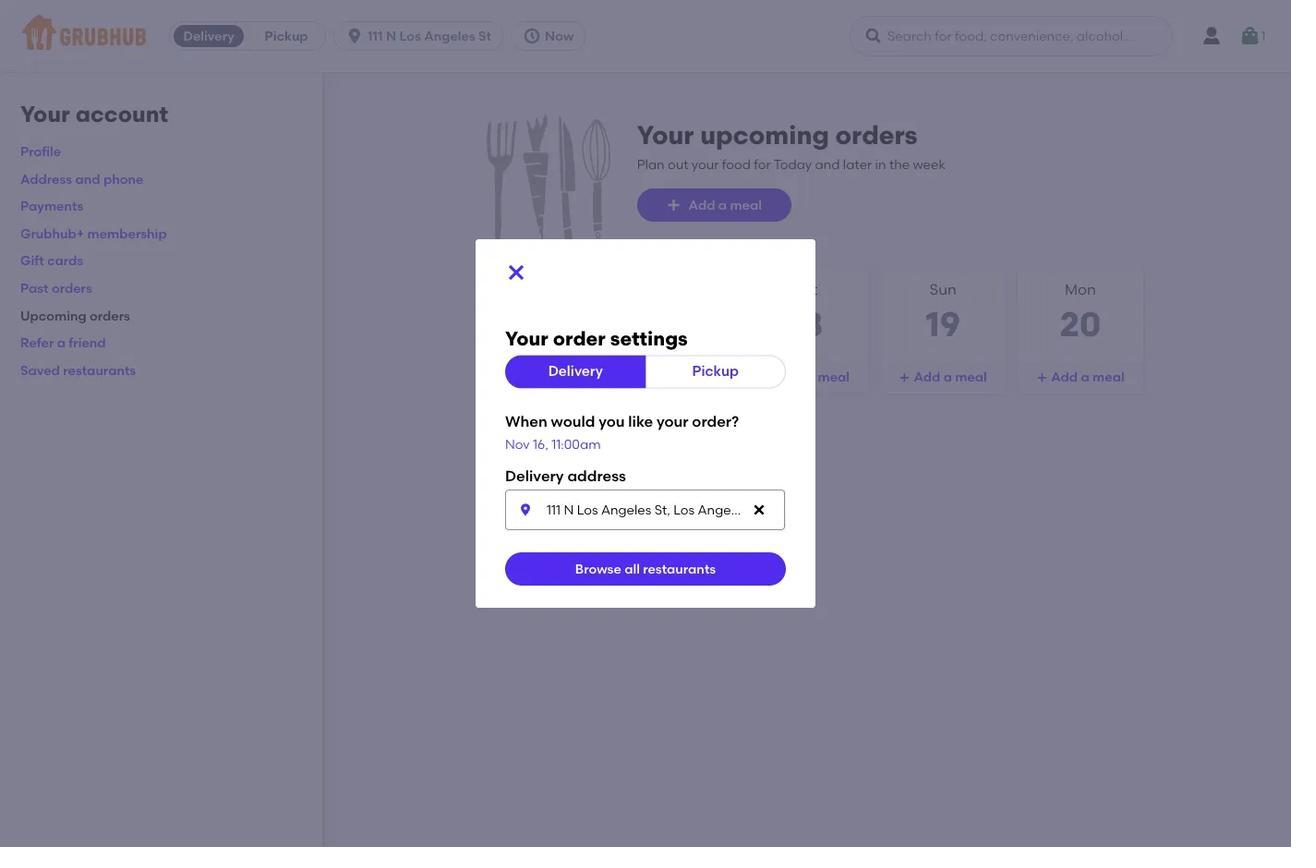 Task type: locate. For each thing, give the bounding box(es) containing it.
today 16
[[509, 280, 553, 345]]

orders
[[836, 120, 918, 151], [52, 280, 92, 296], [90, 308, 130, 323]]

mon
[[1066, 280, 1097, 298]]

1 vertical spatial delivery
[[549, 363, 603, 380]]

your
[[692, 156, 719, 172], [657, 412, 689, 430]]

0 horizontal spatial pickup button
[[248, 21, 325, 51]]

add a meal button up the when
[[468, 361, 594, 394]]

add a meal down food
[[689, 197, 762, 213]]

add a meal button for 18
[[743, 361, 869, 394]]

svg image
[[523, 27, 542, 45], [625, 373, 636, 384], [1037, 373, 1048, 384], [752, 503, 767, 517]]

1 horizontal spatial your
[[692, 156, 719, 172]]

0 vertical spatial pickup button
[[248, 21, 325, 51]]

phone
[[103, 171, 144, 187]]

friend
[[69, 335, 106, 351]]

111 n los angeles st button
[[334, 21, 511, 51]]

svg image inside now button
[[523, 27, 542, 45]]

pickup
[[265, 28, 308, 44], [693, 363, 739, 380]]

0 horizontal spatial restaurants
[[63, 362, 136, 378]]

add for the add a meal button below settings
[[639, 369, 666, 385]]

week
[[913, 156, 946, 172]]

browse
[[576, 561, 622, 577]]

0 vertical spatial orders
[[836, 120, 918, 151]]

1 vertical spatial restaurants
[[643, 561, 716, 577]]

restaurants right the all
[[643, 561, 716, 577]]

orders up friend
[[90, 308, 130, 323]]

1 vertical spatial orders
[[52, 280, 92, 296]]

past
[[20, 280, 49, 296]]

0 horizontal spatial your
[[20, 101, 70, 128]]

out
[[668, 156, 689, 172]]

address and phone link
[[20, 171, 144, 187]]

add a meal
[[689, 197, 762, 213], [502, 369, 575, 385], [639, 369, 713, 385], [777, 369, 850, 385], [914, 369, 988, 385], [1052, 369, 1125, 385]]

pickup up order?
[[693, 363, 739, 380]]

restaurants inside button
[[643, 561, 716, 577]]

and left later
[[816, 156, 841, 172]]

20
[[1060, 304, 1102, 345]]

0 horizontal spatial delivery button
[[170, 21, 248, 51]]

meal
[[730, 197, 762, 213], [543, 369, 575, 385], [681, 369, 713, 385], [818, 369, 850, 385], [956, 369, 988, 385], [1093, 369, 1125, 385]]

add
[[689, 197, 716, 213], [502, 369, 529, 385], [639, 369, 666, 385], [777, 369, 804, 385], [914, 369, 941, 385], [1052, 369, 1079, 385]]

profile link
[[20, 143, 61, 159]]

1 vertical spatial pickup
[[693, 363, 739, 380]]

1 horizontal spatial today
[[774, 156, 812, 172]]

your up profile
[[20, 101, 70, 128]]

add a meal button for 19
[[881, 361, 1007, 394]]

meal down food
[[730, 197, 762, 213]]

your left the order
[[506, 327, 549, 350]]

upcoming orders link
[[20, 308, 130, 323]]

1 horizontal spatial your
[[506, 327, 549, 350]]

1 horizontal spatial restaurants
[[643, 561, 716, 577]]

0 horizontal spatial today
[[509, 280, 553, 298]]

sat
[[794, 280, 818, 298]]

nov
[[506, 437, 530, 452]]

pickup button up order?
[[646, 355, 786, 389]]

a up the when
[[532, 369, 540, 385]]

would
[[551, 412, 595, 430]]

111 n los angeles st
[[368, 28, 492, 44]]

2 vertical spatial orders
[[90, 308, 130, 323]]

add a meal button down 18
[[743, 361, 869, 394]]

a down settings
[[669, 369, 678, 385]]

browse all restaurants button
[[506, 552, 786, 586]]

0 horizontal spatial your
[[657, 412, 689, 430]]

add a meal down 19
[[914, 369, 988, 385]]

1 vertical spatial your
[[657, 412, 689, 430]]

n
[[386, 28, 397, 44]]

past orders
[[20, 280, 92, 296]]

17
[[653, 304, 685, 345]]

add a meal button down 19
[[881, 361, 1007, 394]]

saved restaurants link
[[20, 362, 136, 378]]

today up 16
[[509, 280, 553, 298]]

16,
[[533, 437, 549, 452]]

and
[[816, 156, 841, 172], [75, 171, 100, 187]]

sat 18
[[788, 280, 824, 345]]

pickup left 111
[[265, 28, 308, 44]]

0 vertical spatial your
[[692, 156, 719, 172]]

0 horizontal spatial pickup
[[265, 28, 308, 44]]

your inside when would you like your order? nov 16, 11:00am
[[657, 412, 689, 430]]

add a meal button for 16
[[468, 361, 594, 394]]

profile
[[20, 143, 61, 159]]

1 button
[[1240, 19, 1267, 53]]

delivery button
[[170, 21, 248, 51], [506, 355, 646, 389]]

delivery
[[183, 28, 235, 44], [549, 363, 603, 380]]

los
[[400, 28, 421, 44]]

your right out
[[692, 156, 719, 172]]

a
[[719, 197, 727, 213], [57, 335, 66, 351], [532, 369, 540, 385], [669, 369, 678, 385], [807, 369, 815, 385], [944, 369, 953, 385], [1082, 369, 1090, 385]]

your account
[[20, 101, 168, 128]]

add a meal button down 20
[[1018, 361, 1144, 394]]

0 vertical spatial delivery
[[183, 28, 235, 44]]

0 vertical spatial delivery button
[[170, 21, 248, 51]]

1 vertical spatial delivery button
[[506, 355, 646, 389]]

16
[[514, 304, 549, 345]]

pickup button
[[248, 21, 325, 51], [646, 355, 786, 389]]

18
[[788, 304, 824, 345]]

orders up in
[[836, 120, 918, 151]]

11:00am
[[552, 437, 601, 452]]

gift cards
[[20, 253, 83, 269]]

your inside your upcoming orders plan out your food for today and later in the week
[[637, 120, 694, 151]]

and inside your upcoming orders plan out your food for today and later in the week
[[816, 156, 841, 172]]

your up out
[[637, 120, 694, 151]]

svg image inside 111 n los angeles st button
[[346, 27, 364, 45]]

0 vertical spatial pickup
[[265, 28, 308, 44]]

restaurants
[[63, 362, 136, 378], [643, 561, 716, 577]]

orders up upcoming orders link
[[52, 280, 92, 296]]

0 horizontal spatial delivery
[[183, 28, 235, 44]]

add a meal down 18
[[777, 369, 850, 385]]

1 horizontal spatial pickup button
[[646, 355, 786, 389]]

refer a friend link
[[20, 335, 106, 351]]

1 horizontal spatial delivery button
[[506, 355, 646, 389]]

a down 19
[[944, 369, 953, 385]]

pickup button left 111
[[248, 21, 325, 51]]

and left phone
[[75, 171, 100, 187]]

nov 16, 11:00am link
[[506, 437, 601, 452]]

1 horizontal spatial and
[[816, 156, 841, 172]]

gift
[[20, 253, 44, 269]]

today
[[774, 156, 812, 172], [509, 280, 553, 298]]

0 vertical spatial restaurants
[[63, 362, 136, 378]]

today right "for"
[[774, 156, 812, 172]]

grubhub+
[[20, 225, 84, 241]]

1 horizontal spatial pickup
[[693, 363, 739, 380]]

restaurants down friend
[[63, 362, 136, 378]]

your
[[20, 101, 70, 128], [637, 120, 694, 151], [506, 327, 549, 350]]

svg image
[[1240, 25, 1262, 47], [346, 27, 364, 45], [865, 27, 883, 45], [667, 198, 682, 213], [506, 262, 528, 284], [487, 373, 498, 384], [900, 373, 911, 384], [518, 503, 533, 517]]

a down food
[[719, 197, 727, 213]]

2 horizontal spatial your
[[637, 120, 694, 151]]

main navigation navigation
[[0, 0, 1292, 72]]

1 vertical spatial pickup button
[[646, 355, 786, 389]]

a down 20
[[1082, 369, 1090, 385]]

0 vertical spatial today
[[774, 156, 812, 172]]

now button
[[511, 21, 594, 51]]

angeles
[[424, 28, 476, 44]]

a for the add a meal button related to 16
[[532, 369, 540, 385]]

1
[[1262, 28, 1267, 44]]

your right like
[[657, 412, 689, 430]]

orders for upcoming orders
[[90, 308, 130, 323]]

add for the add a meal button related to 16
[[502, 369, 529, 385]]

add a meal button
[[637, 189, 792, 222], [468, 361, 594, 394], [606, 361, 732, 394], [743, 361, 869, 394], [881, 361, 1007, 394], [1018, 361, 1144, 394]]



Task type: describe. For each thing, give the bounding box(es) containing it.
add a meal button for 20
[[1018, 361, 1144, 394]]

sun
[[930, 280, 957, 298]]

pickup inside the main navigation navigation
[[265, 28, 308, 44]]

orders for past orders
[[52, 280, 92, 296]]

delivery inside the main navigation navigation
[[183, 28, 235, 44]]

0 horizontal spatial and
[[75, 171, 100, 187]]

address and phone
[[20, 171, 144, 187]]

settings
[[611, 327, 688, 350]]

your inside your upcoming orders plan out your food for today and later in the week
[[692, 156, 719, 172]]

your for upcoming
[[637, 120, 694, 151]]

refer
[[20, 335, 54, 351]]

meal down the order
[[543, 369, 575, 385]]

1 vertical spatial today
[[509, 280, 553, 298]]

add a meal down 20
[[1052, 369, 1125, 385]]

add for the add a meal button for 20
[[1052, 369, 1079, 385]]

Search Address search field
[[506, 490, 786, 530]]

a for the add a meal button under food
[[719, 197, 727, 213]]

a for the add a meal button below settings
[[669, 369, 678, 385]]

refer a friend
[[20, 335, 106, 351]]

upcoming
[[20, 308, 87, 323]]

you
[[599, 412, 625, 430]]

meal down 18
[[818, 369, 850, 385]]

upcoming
[[701, 120, 830, 151]]

st
[[479, 28, 492, 44]]

delivery
[[506, 466, 564, 485]]

food
[[722, 156, 751, 172]]

grubhub+ membership
[[20, 225, 167, 241]]

add for the add a meal button under food
[[689, 197, 716, 213]]

like
[[629, 412, 654, 430]]

your for order
[[506, 327, 549, 350]]

your upcoming orders plan out your food for today and later in the week
[[637, 120, 946, 172]]

meal down 20
[[1093, 369, 1125, 385]]

plan
[[637, 156, 665, 172]]

for
[[754, 156, 771, 172]]

add a meal button down settings
[[606, 361, 732, 394]]

address
[[20, 171, 72, 187]]

cards
[[47, 253, 83, 269]]

add for the add a meal button for 19
[[914, 369, 941, 385]]

saved restaurants
[[20, 362, 136, 378]]

order?
[[693, 412, 740, 430]]

account
[[75, 101, 168, 128]]

pickup button inside the main navigation navigation
[[248, 21, 325, 51]]

a for the add a meal button for 20
[[1082, 369, 1090, 385]]

add a meal down settings
[[639, 369, 713, 385]]

address
[[568, 466, 626, 485]]

a down 18
[[807, 369, 815, 385]]

later
[[844, 156, 873, 172]]

when
[[506, 412, 548, 430]]

when would you like your order? nov 16, 11:00am
[[506, 412, 740, 452]]

now
[[545, 28, 574, 44]]

add a meal up the when
[[502, 369, 575, 385]]

meal up order?
[[681, 369, 713, 385]]

payments
[[20, 198, 83, 214]]

orders inside your upcoming orders plan out your food for today and later in the week
[[836, 120, 918, 151]]

past orders link
[[20, 280, 92, 296]]

1 horizontal spatial delivery
[[549, 363, 603, 380]]

svg image inside 1 button
[[1240, 25, 1262, 47]]

saved
[[20, 362, 60, 378]]

in
[[876, 156, 887, 172]]

gift cards link
[[20, 253, 83, 269]]

your order settings
[[506, 327, 688, 350]]

delivery button for the bottom pickup button
[[506, 355, 646, 389]]

the
[[890, 156, 910, 172]]

today inside your upcoming orders plan out your food for today and later in the week
[[774, 156, 812, 172]]

upcoming orders
[[20, 308, 130, 323]]

19
[[926, 304, 961, 345]]

payments link
[[20, 198, 83, 214]]

a for the add a meal button for 19
[[944, 369, 953, 385]]

delivery button for pickup button inside the main navigation navigation
[[170, 21, 248, 51]]

delivery address
[[506, 466, 626, 485]]

browse all restaurants
[[576, 561, 716, 577]]

meal down 19
[[956, 369, 988, 385]]

111
[[368, 28, 383, 44]]

grubhub+ membership link
[[20, 225, 167, 241]]

mon 20
[[1060, 280, 1102, 345]]

a right refer
[[57, 335, 66, 351]]

all
[[625, 561, 640, 577]]

membership
[[87, 225, 167, 241]]

add a meal button down food
[[637, 189, 792, 222]]

sun 19
[[926, 280, 961, 345]]

order
[[553, 327, 606, 350]]

your for account
[[20, 101, 70, 128]]



Task type: vqa. For each thing, say whether or not it's contained in the screenshot.
OPTION GROUP
no



